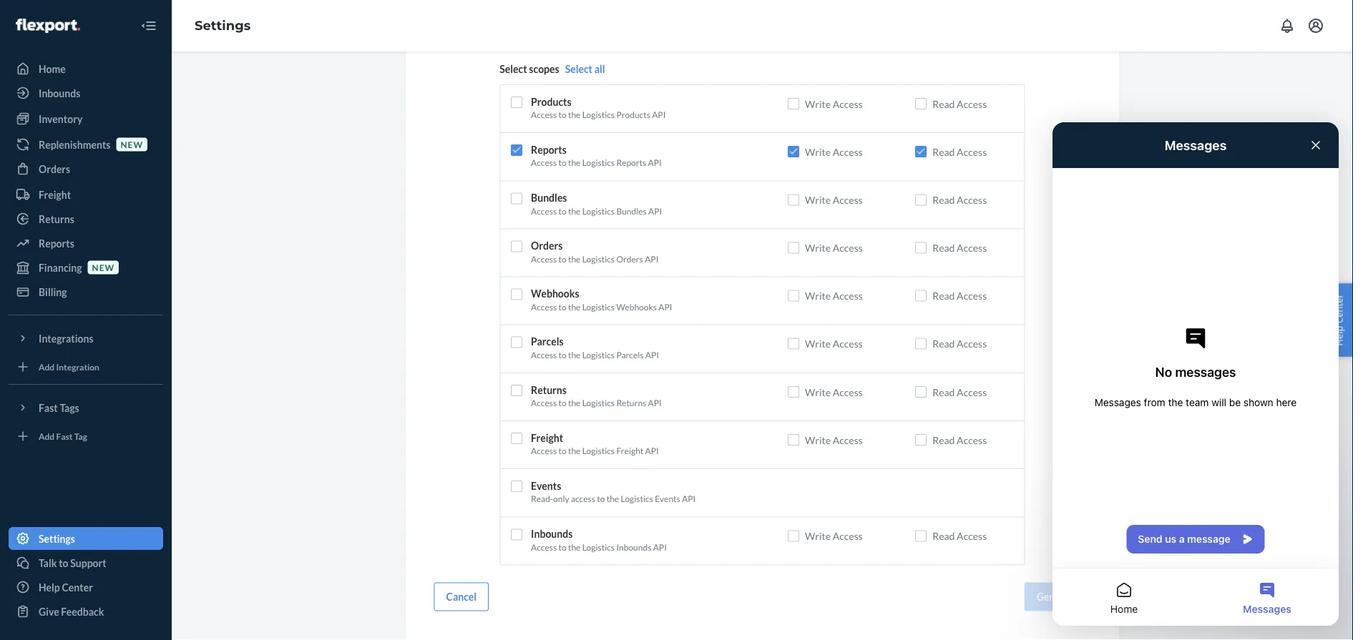 Task type: locate. For each thing, give the bounding box(es) containing it.
read for freight
[[933, 434, 955, 447]]

2 write access from the top
[[805, 146, 863, 158]]

7 read from the top
[[933, 386, 955, 399]]

logistics up the reports access to the logistics reports api
[[582, 110, 615, 120]]

0 vertical spatial reports
[[531, 144, 567, 156]]

returns up 'freight access to the logistics freight api'
[[617, 398, 647, 409]]

parcels up returns access to the logistics returns api
[[617, 350, 644, 361]]

settings
[[195, 18, 251, 33], [39, 533, 75, 545]]

access inside returns access to the logistics returns api
[[531, 398, 557, 409]]

products
[[531, 96, 572, 108], [617, 110, 651, 120]]

dialog
[[1053, 122, 1339, 626]]

1 vertical spatial new
[[92, 262, 115, 273]]

2 read access from the top
[[933, 146, 987, 158]]

0 horizontal spatial help center
[[39, 582, 93, 594]]

generate
[[1037, 592, 1079, 604]]

1 read access from the top
[[933, 98, 987, 110]]

0 vertical spatial fast
[[39, 402, 58, 414]]

inventory link
[[9, 107, 163, 130]]

parcels down the webhooks access to the logistics webhooks api
[[531, 336, 564, 348]]

to inside returns access to the logistics returns api
[[559, 398, 567, 409]]

products up the reports access to the logistics reports api
[[617, 110, 651, 120]]

to up bundles access to the logistics bundles api
[[559, 158, 567, 168]]

0 horizontal spatial settings
[[39, 533, 75, 545]]

add inside 'link'
[[39, 431, 55, 442]]

inbounds down home
[[39, 87, 80, 99]]

1 vertical spatial webhooks
[[617, 302, 657, 313]]

to inside products access to the logistics products api
[[559, 110, 567, 120]]

1 vertical spatial parcels
[[617, 350, 644, 361]]

add left the integration
[[39, 362, 55, 372]]

write access for returns
[[805, 386, 863, 399]]

access
[[833, 98, 863, 110], [957, 98, 987, 110], [531, 110, 557, 120], [833, 146, 863, 158], [957, 146, 987, 158], [531, 158, 557, 168], [833, 194, 863, 206], [957, 194, 987, 206], [531, 206, 557, 216], [833, 242, 863, 254], [957, 242, 987, 254], [531, 254, 557, 264], [833, 290, 863, 302], [957, 290, 987, 302], [531, 302, 557, 313], [833, 338, 863, 351], [957, 338, 987, 351], [531, 350, 557, 361], [833, 386, 863, 399], [957, 386, 987, 399], [531, 398, 557, 409], [833, 434, 863, 447], [957, 434, 987, 447], [531, 446, 557, 457], [833, 531, 863, 543], [957, 531, 987, 543], [531, 542, 557, 553]]

1 horizontal spatial webhooks
[[617, 302, 657, 313]]

write for reports
[[805, 146, 831, 158]]

the for freight
[[568, 446, 581, 457]]

2 write from the top
[[805, 146, 831, 158]]

0 vertical spatial help center
[[1333, 294, 1346, 346]]

webhooks
[[531, 288, 580, 300], [617, 302, 657, 313]]

6 read access from the top
[[933, 338, 987, 351]]

returns for returns
[[39, 213, 74, 225]]

1 horizontal spatial help center
[[1333, 294, 1346, 346]]

1 horizontal spatial parcels
[[617, 350, 644, 361]]

to up 'freight access to the logistics freight api'
[[559, 398, 567, 409]]

webhooks up "parcels access to the logistics parcels api"
[[617, 302, 657, 313]]

8 write from the top
[[805, 434, 831, 447]]

orders down the replenishments
[[39, 163, 70, 175]]

the inside bundles access to the logistics bundles api
[[568, 206, 581, 216]]

0 vertical spatial help
[[1333, 326, 1346, 346]]

open account menu image
[[1308, 17, 1325, 34]]

access
[[571, 494, 595, 505]]

to down only
[[559, 542, 567, 553]]

freight access to the logistics freight api
[[531, 432, 659, 457]]

0 vertical spatial bundles
[[531, 192, 567, 204]]

6 write access from the top
[[805, 338, 863, 351]]

add for add integration
[[39, 362, 55, 372]]

the up the webhooks access to the logistics webhooks api
[[568, 254, 581, 264]]

1 horizontal spatial inbounds
[[531, 528, 573, 541]]

the inside the webhooks access to the logistics webhooks api
[[568, 302, 581, 313]]

9 read access from the top
[[933, 531, 987, 543]]

1 horizontal spatial new
[[121, 139, 143, 150]]

add
[[39, 362, 55, 372], [39, 431, 55, 442]]

logistics inside returns access to the logistics returns api
[[582, 398, 615, 409]]

2 horizontal spatial returns
[[617, 398, 647, 409]]

None checkbox
[[511, 97, 522, 108], [788, 98, 800, 110], [916, 98, 927, 110], [788, 147, 800, 158], [916, 147, 927, 158], [916, 195, 927, 206], [788, 243, 800, 254], [788, 291, 800, 302], [916, 291, 927, 302], [916, 339, 927, 350], [511, 385, 522, 397], [916, 387, 927, 398], [511, 433, 522, 445], [788, 435, 800, 446], [788, 531, 800, 542], [916, 531, 927, 542], [511, 97, 522, 108], [788, 98, 800, 110], [916, 98, 927, 110], [788, 147, 800, 158], [916, 147, 927, 158], [916, 195, 927, 206], [788, 243, 800, 254], [788, 291, 800, 302], [916, 291, 927, 302], [916, 339, 927, 350], [511, 385, 522, 397], [916, 387, 927, 398], [511, 433, 522, 445], [788, 435, 800, 446], [788, 531, 800, 542], [916, 531, 927, 542]]

logistics right "access"
[[621, 494, 653, 505]]

the up the reports access to the logistics reports api
[[568, 110, 581, 120]]

freight up events read-only access to the logistics events api
[[617, 446, 644, 457]]

logistics for reports
[[582, 158, 615, 168]]

replenishments
[[39, 139, 111, 151]]

reports up bundles access to the logistics bundles api
[[617, 158, 647, 168]]

fast
[[39, 402, 58, 414], [56, 431, 73, 442]]

the inside 'freight access to the logistics freight api'
[[568, 446, 581, 457]]

logistics up returns access to the logistics returns api
[[582, 350, 615, 361]]

freight for freight
[[39, 189, 71, 201]]

freight up read-
[[531, 432, 563, 445]]

center
[[1333, 294, 1346, 324], [62, 582, 93, 594]]

logistics inside events read-only access to the logistics events api
[[621, 494, 653, 505]]

api inside events read-only access to the logistics events api
[[682, 494, 696, 505]]

read access for parcels
[[933, 338, 987, 351]]

the for bundles
[[568, 206, 581, 216]]

reports down products access to the logistics products api
[[531, 144, 567, 156]]

read access
[[933, 98, 987, 110], [933, 146, 987, 158], [933, 194, 987, 206], [933, 242, 987, 254], [933, 290, 987, 302], [933, 338, 987, 351], [933, 386, 987, 399], [933, 434, 987, 447], [933, 531, 987, 543]]

2 vertical spatial reports
[[39, 237, 74, 249]]

2 read from the top
[[933, 146, 955, 158]]

1 horizontal spatial orders
[[531, 240, 563, 252]]

4 write access from the top
[[805, 242, 863, 254]]

to inside the reports access to the logistics reports api
[[559, 158, 567, 168]]

center inside button
[[1333, 294, 1346, 324]]

logistics inside "parcels access to the logistics parcels api"
[[582, 350, 615, 361]]

9 read from the top
[[933, 531, 955, 543]]

0 vertical spatial inbounds
[[39, 87, 80, 99]]

bundles up orders access to the logistics orders api
[[617, 206, 647, 216]]

0 vertical spatial parcels
[[531, 336, 564, 348]]

the up orders access to the logistics orders api
[[568, 206, 581, 216]]

0 horizontal spatial select
[[500, 63, 527, 75]]

0 horizontal spatial products
[[531, 96, 572, 108]]

logistics up events read-only access to the logistics events api
[[582, 446, 615, 457]]

1 vertical spatial help
[[39, 582, 60, 594]]

new up orders link
[[121, 139, 143, 150]]

0 vertical spatial events
[[531, 480, 561, 493]]

5 read from the top
[[933, 290, 955, 302]]

to for bundles
[[559, 206, 567, 216]]

5 write from the top
[[805, 290, 831, 302]]

4 read access from the top
[[933, 242, 987, 254]]

logistics up orders access to the logistics orders api
[[582, 206, 615, 216]]

6 read from the top
[[933, 338, 955, 351]]

logistics down "access"
[[582, 542, 615, 553]]

3 write access from the top
[[805, 194, 863, 206]]

1 vertical spatial help center
[[39, 582, 93, 594]]

help center link
[[9, 576, 163, 599]]

all
[[595, 63, 605, 75]]

orders
[[39, 163, 70, 175], [531, 240, 563, 252], [617, 254, 643, 264]]

reports access to the logistics reports api
[[531, 144, 662, 168]]

access inside the webhooks access to the logistics webhooks api
[[531, 302, 557, 313]]

the inside products access to the logistics products api
[[568, 110, 581, 120]]

logistics inside 'freight access to the logistics freight api'
[[582, 446, 615, 457]]

1 horizontal spatial settings
[[195, 18, 251, 33]]

give feedback
[[39, 606, 104, 618]]

access inside orders access to the logistics orders api
[[531, 254, 557, 264]]

1 horizontal spatial freight
[[531, 432, 563, 445]]

generate button
[[1025, 583, 1091, 612]]

the inside inbounds access to the logistics inbounds api
[[568, 542, 581, 553]]

to inside inbounds access to the logistics inbounds api
[[559, 542, 567, 553]]

webhooks down orders access to the logistics orders api
[[531, 288, 580, 300]]

the up "access"
[[568, 446, 581, 457]]

the down "access"
[[568, 542, 581, 553]]

1 vertical spatial freight
[[531, 432, 563, 445]]

the for products
[[568, 110, 581, 120]]

2 add from the top
[[39, 431, 55, 442]]

to inside bundles access to the logistics bundles api
[[559, 206, 567, 216]]

logistics inside orders access to the logistics orders api
[[582, 254, 615, 264]]

orders up the webhooks access to the logistics webhooks api
[[617, 254, 643, 264]]

to down select scopes select all
[[559, 110, 567, 120]]

1 horizontal spatial reports
[[531, 144, 567, 156]]

freight up returns link
[[39, 189, 71, 201]]

3 read access from the top
[[933, 194, 987, 206]]

8 read access from the top
[[933, 434, 987, 447]]

write access
[[805, 98, 863, 110], [805, 146, 863, 158], [805, 194, 863, 206], [805, 242, 863, 254], [805, 290, 863, 302], [805, 338, 863, 351], [805, 386, 863, 399], [805, 434, 863, 447], [805, 531, 863, 543]]

products down select scopes select all
[[531, 96, 572, 108]]

1 vertical spatial reports
[[617, 158, 647, 168]]

logistics inside bundles access to the logistics bundles api
[[582, 206, 615, 216]]

api inside inbounds access to the logistics inbounds api
[[653, 542, 667, 553]]

read-
[[531, 494, 553, 505]]

api inside the reports access to the logistics reports api
[[648, 158, 662, 168]]

reports up "financing"
[[39, 237, 74, 249]]

logistics up the webhooks access to the logistics webhooks api
[[582, 254, 615, 264]]

logistics
[[582, 110, 615, 120], [582, 158, 615, 168], [582, 206, 615, 216], [582, 254, 615, 264], [582, 302, 615, 313], [582, 350, 615, 361], [582, 398, 615, 409], [582, 446, 615, 457], [621, 494, 653, 505], [582, 542, 615, 553]]

api inside bundles access to the logistics bundles api
[[649, 206, 662, 216]]

financing
[[39, 262, 82, 274]]

cancel button
[[434, 583, 489, 612]]

logistics for orders
[[582, 254, 615, 264]]

0 horizontal spatial inbounds
[[39, 87, 80, 99]]

inbounds down events read-only access to the logistics events api
[[617, 542, 652, 553]]

0 horizontal spatial events
[[531, 480, 561, 493]]

8 read from the top
[[933, 434, 955, 447]]

write access for parcels
[[805, 338, 863, 351]]

settings link
[[195, 18, 251, 33], [9, 528, 163, 550]]

add fast tag
[[39, 431, 87, 442]]

0 horizontal spatial orders
[[39, 163, 70, 175]]

1 add from the top
[[39, 362, 55, 372]]

1 horizontal spatial select
[[565, 63, 593, 75]]

help inside help center button
[[1333, 326, 1346, 346]]

logistics for webhooks
[[582, 302, 615, 313]]

9 write access from the top
[[805, 531, 863, 543]]

the right "access"
[[607, 494, 619, 505]]

integrations
[[39, 332, 93, 345]]

logistics for inbounds
[[582, 542, 615, 553]]

0 horizontal spatial help
[[39, 582, 60, 594]]

logistics up "parcels access to the logistics parcels api"
[[582, 302, 615, 313]]

inbounds for inbounds access to the logistics inbounds api
[[531, 528, 573, 541]]

reports
[[531, 144, 567, 156], [617, 158, 647, 168], [39, 237, 74, 249]]

orders down bundles access to the logistics bundles api
[[531, 240, 563, 252]]

2 horizontal spatial inbounds
[[617, 542, 652, 553]]

logistics for bundles
[[582, 206, 615, 216]]

to right talk
[[59, 557, 68, 569]]

webhooks access to the logistics webhooks api
[[531, 288, 672, 313]]

the up returns access to the logistics returns api
[[568, 350, 581, 361]]

select
[[500, 63, 527, 75], [565, 63, 593, 75]]

select left scopes
[[500, 63, 527, 75]]

logistics up bundles access to the logistics bundles api
[[582, 158, 615, 168]]

returns down "parcels access to the logistics parcels api"
[[531, 384, 567, 396]]

logistics inside inbounds access to the logistics inbounds api
[[582, 542, 615, 553]]

1 vertical spatial inbounds
[[531, 528, 573, 541]]

billing
[[39, 286, 67, 298]]

give
[[39, 606, 59, 618]]

api inside products access to the logistics products api
[[652, 110, 666, 120]]

read for parcels
[[933, 338, 955, 351]]

help
[[1333, 326, 1346, 346], [39, 582, 60, 594]]

help center
[[1333, 294, 1346, 346], [39, 582, 93, 594]]

select left all
[[565, 63, 593, 75]]

1 select from the left
[[500, 63, 527, 75]]

1 read from the top
[[933, 98, 955, 110]]

to right "access"
[[597, 494, 605, 505]]

0 vertical spatial orders
[[39, 163, 70, 175]]

add integration link
[[9, 356, 163, 379]]

1 write from the top
[[805, 98, 831, 110]]

8 write access from the top
[[805, 434, 863, 447]]

7 read access from the top
[[933, 386, 987, 399]]

2 horizontal spatial reports
[[617, 158, 647, 168]]

to
[[559, 110, 567, 120], [559, 158, 567, 168], [559, 206, 567, 216], [559, 254, 567, 264], [559, 302, 567, 313], [559, 350, 567, 361], [559, 398, 567, 409], [559, 446, 567, 457], [597, 494, 605, 505], [559, 542, 567, 553], [59, 557, 68, 569]]

write for parcels
[[805, 338, 831, 351]]

5 write access from the top
[[805, 290, 863, 302]]

to inside "parcels access to the logistics parcels api"
[[559, 350, 567, 361]]

new
[[121, 139, 143, 150], [92, 262, 115, 273]]

the for orders
[[568, 254, 581, 264]]

0 horizontal spatial returns
[[39, 213, 74, 225]]

7 write from the top
[[805, 386, 831, 399]]

0 horizontal spatial new
[[92, 262, 115, 273]]

add integration
[[39, 362, 99, 372]]

1 vertical spatial fast
[[56, 431, 73, 442]]

write
[[805, 98, 831, 110], [805, 146, 831, 158], [805, 194, 831, 206], [805, 242, 831, 254], [805, 290, 831, 302], [805, 338, 831, 351], [805, 386, 831, 399], [805, 434, 831, 447], [805, 531, 831, 543]]

write for inbounds
[[805, 531, 831, 543]]

bundles down the reports access to the logistics reports api
[[531, 192, 567, 204]]

logistics for freight
[[582, 446, 615, 457]]

only
[[553, 494, 569, 505]]

bundles
[[531, 192, 567, 204], [617, 206, 647, 216]]

the for returns
[[568, 398, 581, 409]]

1 vertical spatial center
[[62, 582, 93, 594]]

to inside the webhooks access to the logistics webhooks api
[[559, 302, 567, 313]]

access inside bundles access to the logistics bundles api
[[531, 206, 557, 216]]

to up returns access to the logistics returns api
[[559, 350, 567, 361]]

4 write from the top
[[805, 242, 831, 254]]

orders access to the logistics orders api
[[531, 240, 659, 264]]

to inside 'freight access to the logistics freight api'
[[559, 446, 567, 457]]

the up 'freight access to the logistics freight api'
[[568, 398, 581, 409]]

the inside the reports access to the logistics reports api
[[568, 158, 581, 168]]

None checkbox
[[511, 145, 522, 157], [511, 193, 522, 205], [788, 195, 800, 206], [511, 241, 522, 253], [916, 243, 927, 254], [511, 289, 522, 301], [511, 337, 522, 349], [788, 339, 800, 350], [788, 387, 800, 398], [916, 435, 927, 446], [511, 481, 522, 493], [511, 530, 522, 541], [511, 145, 522, 157], [511, 193, 522, 205], [788, 195, 800, 206], [511, 241, 522, 253], [916, 243, 927, 254], [511, 289, 522, 301], [511, 337, 522, 349], [788, 339, 800, 350], [788, 387, 800, 398], [916, 435, 927, 446], [511, 481, 522, 493], [511, 530, 522, 541]]

2 vertical spatial orders
[[617, 254, 643, 264]]

1 vertical spatial products
[[617, 110, 651, 120]]

the inside orders access to the logistics orders api
[[568, 254, 581, 264]]

to inside orders access to the logistics orders api
[[559, 254, 567, 264]]

api inside 'freight access to the logistics freight api'
[[645, 446, 659, 457]]

add down fast tags
[[39, 431, 55, 442]]

to up the webhooks access to the logistics webhooks api
[[559, 254, 567, 264]]

1 vertical spatial returns
[[531, 384, 567, 396]]

5 read access from the top
[[933, 290, 987, 302]]

api
[[652, 110, 666, 120], [648, 158, 662, 168], [649, 206, 662, 216], [645, 254, 659, 264], [659, 302, 672, 313], [646, 350, 659, 361], [648, 398, 662, 409], [645, 446, 659, 457], [682, 494, 696, 505], [653, 542, 667, 553]]

the up "parcels access to the logistics parcels api"
[[568, 302, 581, 313]]

read
[[933, 98, 955, 110], [933, 146, 955, 158], [933, 194, 955, 206], [933, 242, 955, 254], [933, 290, 955, 302], [933, 338, 955, 351], [933, 386, 955, 399], [933, 434, 955, 447], [933, 531, 955, 543]]

0 vertical spatial new
[[121, 139, 143, 150]]

the inside "parcels access to the logistics parcels api"
[[568, 350, 581, 361]]

the inside returns access to the logistics returns api
[[568, 398, 581, 409]]

1 vertical spatial events
[[655, 494, 681, 505]]

access inside 'freight access to the logistics freight api'
[[531, 446, 557, 457]]

api for returns
[[648, 398, 662, 409]]

events
[[531, 480, 561, 493], [655, 494, 681, 505]]

fast left tags
[[39, 402, 58, 414]]

help inside help center link
[[39, 582, 60, 594]]

3 read from the top
[[933, 194, 955, 206]]

the for inbounds
[[568, 542, 581, 553]]

fast inside 'link'
[[56, 431, 73, 442]]

write access for freight
[[805, 434, 863, 447]]

0 vertical spatial returns
[[39, 213, 74, 225]]

read access for webhooks
[[933, 290, 987, 302]]

1 vertical spatial settings link
[[9, 528, 163, 550]]

4 read from the top
[[933, 242, 955, 254]]

0 vertical spatial products
[[531, 96, 572, 108]]

reports for reports access to the logistics reports api
[[531, 144, 567, 156]]

parcels access to the logistics parcels api
[[531, 336, 659, 361]]

to for parcels
[[559, 350, 567, 361]]

api inside orders access to the logistics orders api
[[645, 254, 659, 264]]

1 horizontal spatial returns
[[531, 384, 567, 396]]

help center button
[[1326, 284, 1354, 357]]

logistics inside products access to the logistics products api
[[582, 110, 615, 120]]

inbounds down only
[[531, 528, 573, 541]]

to for reports
[[559, 158, 567, 168]]

to up only
[[559, 446, 567, 457]]

fast tags button
[[9, 397, 163, 419]]

logistics inside the reports access to the logistics reports api
[[582, 158, 615, 168]]

returns link
[[9, 208, 163, 230]]

1 write access from the top
[[805, 98, 863, 110]]

returns up reports link on the left top
[[39, 213, 74, 225]]

new down reports link on the left top
[[92, 262, 115, 273]]

0 vertical spatial webhooks
[[531, 288, 580, 300]]

1 vertical spatial orders
[[531, 240, 563, 252]]

1 horizontal spatial bundles
[[617, 206, 647, 216]]

1 vertical spatial add
[[39, 431, 55, 442]]

freight
[[39, 189, 71, 201], [531, 432, 563, 445], [617, 446, 644, 457]]

to up "parcels access to the logistics parcels api"
[[559, 302, 567, 313]]

9 write from the top
[[805, 531, 831, 543]]

parcels
[[531, 336, 564, 348], [617, 350, 644, 361]]

orders link
[[9, 157, 163, 180]]

read for inbounds
[[933, 531, 955, 543]]

0 vertical spatial settings link
[[195, 18, 251, 33]]

write access for inbounds
[[805, 531, 863, 543]]

write access for webhooks
[[805, 290, 863, 302]]

0 vertical spatial add
[[39, 362, 55, 372]]

0 vertical spatial freight
[[39, 189, 71, 201]]

inbounds
[[39, 87, 80, 99], [531, 528, 573, 541], [617, 542, 652, 553]]

the
[[568, 110, 581, 120], [568, 158, 581, 168], [568, 206, 581, 216], [568, 254, 581, 264], [568, 302, 581, 313], [568, 350, 581, 361], [568, 398, 581, 409], [568, 446, 581, 457], [607, 494, 619, 505], [568, 542, 581, 553]]

0 vertical spatial center
[[1333, 294, 1346, 324]]

write for products
[[805, 98, 831, 110]]

returns
[[39, 213, 74, 225], [531, 384, 567, 396], [617, 398, 647, 409]]

api inside "parcels access to the logistics parcels api"
[[646, 350, 659, 361]]

0 horizontal spatial reports
[[39, 237, 74, 249]]

fast tags
[[39, 402, 79, 414]]

3 write from the top
[[805, 194, 831, 206]]

to up orders access to the logistics orders api
[[559, 206, 567, 216]]

write for freight
[[805, 434, 831, 447]]

api inside returns access to the logistics returns api
[[648, 398, 662, 409]]

logistics inside the webhooks access to the logistics webhooks api
[[582, 302, 615, 313]]

the up bundles access to the logistics bundles api
[[568, 158, 581, 168]]

scopes
[[529, 63, 559, 75]]

7 write access from the top
[[805, 386, 863, 399]]

2 vertical spatial freight
[[617, 446, 644, 457]]

1 horizontal spatial help
[[1333, 326, 1346, 346]]

logistics up 'freight access to the logistics freight api'
[[582, 398, 615, 409]]

0 horizontal spatial freight
[[39, 189, 71, 201]]

to for products
[[559, 110, 567, 120]]

fast left tag
[[56, 431, 73, 442]]

orders for orders access to the logistics orders api
[[531, 240, 563, 252]]

to inside button
[[59, 557, 68, 569]]

api inside the webhooks access to the logistics webhooks api
[[659, 302, 672, 313]]

6 write from the top
[[805, 338, 831, 351]]

write for orders
[[805, 242, 831, 254]]

1 horizontal spatial center
[[1333, 294, 1346, 324]]



Task type: describe. For each thing, give the bounding box(es) containing it.
0 horizontal spatial webhooks
[[531, 288, 580, 300]]

read for returns
[[933, 386, 955, 399]]

inbounds link
[[9, 82, 163, 105]]

0 horizontal spatial settings link
[[9, 528, 163, 550]]

billing link
[[9, 281, 163, 303]]

1 horizontal spatial settings link
[[195, 18, 251, 33]]

access inside products access to the logistics products api
[[531, 110, 557, 120]]

1 horizontal spatial products
[[617, 110, 651, 120]]

1 horizontal spatial events
[[655, 494, 681, 505]]

api for bundles
[[649, 206, 662, 216]]

to for inbounds
[[559, 542, 567, 553]]

inbounds access to the logistics inbounds api
[[531, 528, 667, 553]]

read access for orders
[[933, 242, 987, 254]]

products access to the logistics products api
[[531, 96, 666, 120]]

0 vertical spatial settings
[[195, 18, 251, 33]]

read for webhooks
[[933, 290, 955, 302]]

0 horizontal spatial parcels
[[531, 336, 564, 348]]

2 horizontal spatial orders
[[617, 254, 643, 264]]

write for bundles
[[805, 194, 831, 206]]

reports for reports
[[39, 237, 74, 249]]

the for parcels
[[568, 350, 581, 361]]

write for webhooks
[[805, 290, 831, 302]]

reports link
[[9, 232, 163, 255]]

help center inside button
[[1333, 294, 1346, 346]]

0 horizontal spatial bundles
[[531, 192, 567, 204]]

feedback
[[61, 606, 104, 618]]

talk
[[39, 557, 57, 569]]

inventory
[[39, 113, 83, 125]]

2 select from the left
[[565, 63, 593, 75]]

logistics for returns
[[582, 398, 615, 409]]

to for orders
[[559, 254, 567, 264]]

orders for orders
[[39, 163, 70, 175]]

fast inside dropdown button
[[39, 402, 58, 414]]

add for add fast tag
[[39, 431, 55, 442]]

read for products
[[933, 98, 955, 110]]

api for freight
[[645, 446, 659, 457]]

to inside events read-only access to the logistics events api
[[597, 494, 605, 505]]

home link
[[9, 57, 163, 80]]

to for returns
[[559, 398, 567, 409]]

read access for products
[[933, 98, 987, 110]]

to for freight
[[559, 446, 567, 457]]

integrations button
[[9, 327, 163, 350]]

talk to support button
[[9, 552, 163, 575]]

api for reports
[[648, 158, 662, 168]]

select scopes select all
[[500, 63, 605, 75]]

freight for freight access to the logistics freight api
[[531, 432, 563, 445]]

cancel
[[446, 592, 477, 604]]

access inside the reports access to the logistics reports api
[[531, 158, 557, 168]]

select all button
[[565, 62, 605, 76]]

read for orders
[[933, 242, 955, 254]]

to for webhooks
[[559, 302, 567, 313]]

api for parcels
[[646, 350, 659, 361]]

1 vertical spatial bundles
[[617, 206, 647, 216]]

read access for returns
[[933, 386, 987, 399]]

tag
[[74, 431, 87, 442]]

0 horizontal spatial center
[[62, 582, 93, 594]]

read access for bundles
[[933, 194, 987, 206]]

write for returns
[[805, 386, 831, 399]]

1 vertical spatial settings
[[39, 533, 75, 545]]

write access for reports
[[805, 146, 863, 158]]

api for orders
[[645, 254, 659, 264]]

bundles access to the logistics bundles api
[[531, 192, 662, 216]]

api for webhooks
[[659, 302, 672, 313]]

api for inbounds
[[653, 542, 667, 553]]

events read-only access to the logistics events api
[[531, 480, 696, 505]]

flexport logo image
[[16, 19, 80, 33]]

read for reports
[[933, 146, 955, 158]]

2 vertical spatial returns
[[617, 398, 647, 409]]

the for reports
[[568, 158, 581, 168]]

logistics for products
[[582, 110, 615, 120]]

access inside "parcels access to the logistics parcels api"
[[531, 350, 557, 361]]

close navigation image
[[140, 17, 157, 34]]

talk to support
[[39, 557, 106, 569]]

new for financing
[[92, 262, 115, 273]]

logistics for parcels
[[582, 350, 615, 361]]

write access for orders
[[805, 242, 863, 254]]

support
[[70, 557, 106, 569]]

2 vertical spatial inbounds
[[617, 542, 652, 553]]

read access for inbounds
[[933, 531, 987, 543]]

2 horizontal spatial freight
[[617, 446, 644, 457]]

returns for returns access to the logistics returns api
[[531, 384, 567, 396]]

access inside inbounds access to the logistics inbounds api
[[531, 542, 557, 553]]

write access for bundles
[[805, 194, 863, 206]]

open notifications image
[[1279, 17, 1296, 34]]

the for webhooks
[[568, 302, 581, 313]]

add fast tag link
[[9, 425, 163, 448]]

inbounds for inbounds
[[39, 87, 80, 99]]

api for products
[[652, 110, 666, 120]]

read for bundles
[[933, 194, 955, 206]]

integration
[[56, 362, 99, 372]]

the inside events read-only access to the logistics events api
[[607, 494, 619, 505]]

give feedback button
[[9, 601, 163, 623]]

write access for products
[[805, 98, 863, 110]]

home
[[39, 63, 66, 75]]

read access for reports
[[933, 146, 987, 158]]

tags
[[60, 402, 79, 414]]

new for replenishments
[[121, 139, 143, 150]]

freight link
[[9, 183, 163, 206]]

read access for freight
[[933, 434, 987, 447]]

returns access to the logistics returns api
[[531, 384, 662, 409]]



Task type: vqa. For each thing, say whether or not it's contained in the screenshot.


